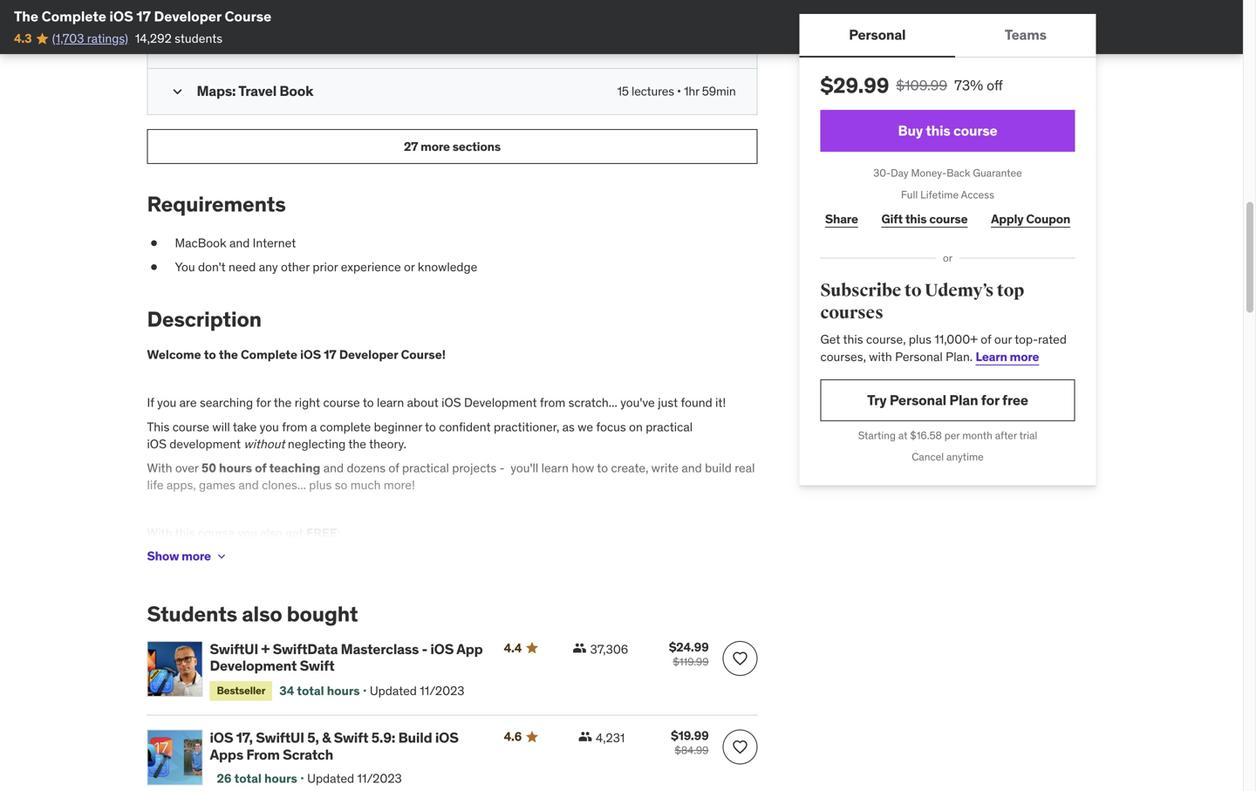 Task type: describe. For each thing, give the bounding box(es) containing it.
description
[[147, 306, 262, 333]]

course up complete
[[323, 395, 360, 411]]

courses
[[820, 302, 883, 324]]

swiftui inside swiftui + swiftdata masterclass - ios app development swift
[[210, 640, 258, 658]]

try
[[867, 391, 887, 409]]

practical inside the this course will take you from a complete beginner to confident practitioner, as we focus on practical ios development
[[646, 419, 693, 435]]

xsmall image inside show more button
[[214, 550, 228, 564]]

build
[[705, 460, 732, 476]]

don't
[[198, 259, 226, 275]]

the for neglecting
[[348, 436, 366, 452]]

dozens
[[347, 460, 386, 476]]

try personal plan for free
[[867, 391, 1028, 409]]

with for with over
[[147, 460, 172, 476]]

4.3
[[14, 30, 32, 46]]

prior
[[313, 259, 338, 275]]

buy this course
[[898, 122, 998, 139]]

need
[[229, 259, 256, 275]]

34
[[279, 683, 294, 699]]

you
[[175, 259, 195, 275]]

with for with this course you also get
[[147, 525, 172, 541]]

learn more link
[[976, 349, 1039, 364]]

the for to
[[219, 347, 238, 362]]

bestseller
[[217, 684, 265, 698]]

theory.
[[369, 436, 407, 452]]

0 vertical spatial also
[[260, 525, 282, 541]]

to inside the and dozens of practical projects -  you'll learn how to create, write and build real life apps, games and clones... plus so much more!
[[597, 460, 608, 476]]

updated 11/2023 for 34 total hours
[[370, 683, 464, 699]]

$119.99
[[673, 655, 709, 668]]

personal inside button
[[849, 26, 906, 44]]

more for 27
[[421, 139, 450, 154]]

(1,703
[[52, 30, 84, 46]]

you inside the this course will take you from a complete beginner to confident practitioner, as we focus on practical ios development
[[260, 419, 279, 435]]

you've
[[620, 395, 655, 411]]

hours for 34 total hours
[[327, 683, 360, 699]]

share button
[[820, 202, 863, 237]]

course inside the this course will take you from a complete beginner to confident practitioner, as we focus on practical ios development
[[172, 419, 209, 435]]

students
[[175, 30, 223, 46]]

sections
[[453, 139, 501, 154]]

plus inside the and dozens of practical projects -  you'll learn how to create, write and build real life apps, games and clones... plus so much more!
[[309, 477, 332, 493]]

practitioner,
[[494, 419, 559, 435]]

development
[[210, 657, 297, 675]]

$24.99 $119.99
[[669, 639, 709, 668]]

starting at $16.58 per month after trial cancel anytime
[[858, 429, 1038, 464]]

11/2023 for 34 total hours
[[420, 683, 464, 699]]

to inside the this course will take you from a complete beginner to confident practitioner, as we focus on practical ios development
[[425, 419, 436, 435]]

teaching
[[269, 460, 320, 476]]

$84.99
[[675, 744, 709, 757]]

xsmall image for you
[[147, 259, 161, 276]]

ios 17, swiftui 5, & swift 5.9: build ios apps from scratch link
[[210, 729, 483, 764]]

guarantee
[[973, 166, 1022, 180]]

app
[[456, 640, 483, 658]]

plan
[[949, 391, 978, 409]]

$29.99
[[820, 72, 889, 99]]

swiftdata
[[273, 640, 338, 658]]

students also bought
[[147, 601, 358, 627]]

money-
[[911, 166, 947, 180]]

17,
[[236, 729, 253, 747]]

4.6
[[504, 729, 522, 745]]

teams button
[[955, 14, 1096, 56]]

the complete ios 17 developer course
[[14, 7, 272, 25]]

buy this course button
[[820, 110, 1075, 152]]

just
[[658, 395, 678, 411]]

total for 26
[[234, 771, 262, 786]]

wishlist image
[[731, 739, 749, 756]]

11/2023 for 26 total hours
[[357, 771, 402, 786]]

this for buy
[[926, 122, 951, 139]]

wishlist image
[[731, 650, 749, 667]]

subscribe to udemy's top courses
[[820, 280, 1024, 324]]

1 horizontal spatial from
[[540, 395, 566, 411]]

the
[[14, 7, 38, 25]]

hours for 26 total hours
[[264, 771, 297, 786]]

and up the 'need'
[[229, 235, 250, 251]]

as
[[562, 419, 575, 435]]

how
[[572, 460, 594, 476]]

get this course, plus 11,000+ of our top-rated courses, with personal plan.
[[820, 332, 1067, 364]]

0 vertical spatial you
[[157, 395, 176, 411]]

27
[[404, 139, 418, 154]]

access
[[961, 188, 994, 201]]

ios development
[[442, 395, 537, 411]]

this course will take you from a complete beginner to confident practitioner, as we focus on practical ios development
[[147, 419, 693, 452]]

course for with this course you also get free :
[[198, 525, 235, 541]]

our
[[994, 332, 1012, 347]]

this for with
[[175, 525, 195, 541]]

2 vertical spatial personal
[[890, 391, 947, 409]]

1 vertical spatial 17
[[324, 347, 336, 362]]

more for learn
[[1010, 349, 1039, 364]]

lectures
[[632, 83, 674, 99]]

to down the description
[[204, 347, 216, 362]]

learn more
[[976, 349, 1039, 364]]

courses,
[[820, 349, 866, 364]]

0 horizontal spatial 17
[[136, 7, 151, 25]]

+
[[261, 640, 270, 658]]

- inside swiftui + swiftdata masterclass - ios app development swift
[[422, 640, 427, 658]]

bought
[[287, 601, 358, 627]]

practical inside the and dozens of practical projects -  you'll learn how to create, write and build real life apps, games and clones... plus so much more!
[[402, 460, 449, 476]]

lifetime
[[920, 188, 959, 201]]

we
[[578, 419, 593, 435]]

course,
[[866, 332, 906, 347]]

month
[[962, 429, 993, 442]]

clones...
[[262, 477, 306, 493]]

confident
[[439, 419, 491, 435]]

30-
[[873, 166, 891, 180]]

0 horizontal spatial of
[[255, 460, 266, 476]]

0 horizontal spatial or
[[404, 259, 415, 275]]

welcome
[[147, 347, 201, 362]]

15
[[617, 83, 629, 99]]

59min
[[702, 83, 736, 99]]

$19.99 $84.99
[[671, 728, 709, 757]]

show
[[147, 548, 179, 564]]

0 horizontal spatial complete
[[42, 7, 106, 25]]

projects
[[452, 460, 497, 476]]

much
[[350, 477, 381, 493]]

2 small image from the top
[[169, 83, 186, 100]]

without neglecting the theory.
[[244, 436, 407, 452]]

0 horizontal spatial learn
[[377, 395, 404, 411]]

are
[[179, 395, 197, 411]]

ios development
[[147, 436, 241, 452]]

$19.99
[[671, 728, 709, 744]]

swift inside ios 17, swiftui 5, & swift 5.9: build ios apps from scratch
[[334, 729, 368, 747]]

11,000+
[[935, 332, 978, 347]]

learn inside the and dozens of practical projects -  you'll learn how to create, write and build real life apps, games and clones... plus so much more!
[[541, 460, 569, 476]]

1 small image from the top
[[169, 37, 186, 54]]

1 vertical spatial the
[[274, 395, 292, 411]]

coupon
[[1026, 211, 1071, 227]]



Task type: vqa. For each thing, say whether or not it's contained in the screenshot.
Card image
no



Task type: locate. For each thing, give the bounding box(es) containing it.
0 vertical spatial small image
[[169, 37, 186, 54]]

0 vertical spatial complete
[[42, 7, 106, 25]]

course for gift this course
[[929, 211, 968, 227]]

0 vertical spatial updated
[[370, 683, 417, 699]]

0 vertical spatial swift
[[300, 657, 335, 675]]

updated 11/2023 up build
[[370, 683, 464, 699]]

learn
[[377, 395, 404, 411], [541, 460, 569, 476]]

to left udemy's
[[905, 280, 922, 301]]

1 vertical spatial small image
[[169, 83, 186, 100]]

11/2023 down app
[[420, 683, 464, 699]]

1 vertical spatial swiftui
[[256, 729, 304, 747]]

1 vertical spatial xsmall image
[[573, 641, 587, 655]]

2 vertical spatial more
[[182, 548, 211, 564]]

get
[[285, 525, 303, 541]]

1 horizontal spatial complete
[[241, 347, 297, 362]]

1 horizontal spatial xsmall image
[[573, 641, 587, 655]]

0 horizontal spatial you
[[157, 395, 176, 411]]

from
[[246, 746, 280, 764]]

course inside button
[[953, 122, 998, 139]]

1 vertical spatial plus
[[309, 477, 332, 493]]

any
[[259, 259, 278, 275]]

xsmall image
[[214, 550, 228, 564], [573, 641, 587, 655]]

complete
[[320, 419, 371, 435]]

course up ios development
[[172, 419, 209, 435]]

of inside get this course, plus 11,000+ of our top-rated courses, with personal plan.
[[981, 332, 991, 347]]

maps: travel book
[[197, 82, 313, 100]]

from left a
[[282, 419, 308, 435]]

you right if
[[157, 395, 176, 411]]

updated 11/2023
[[370, 683, 464, 699], [307, 771, 402, 786]]

swift right '&'
[[334, 729, 368, 747]]

hours down swiftui + swiftdata masterclass - ios app development swift
[[327, 683, 360, 699]]

2 horizontal spatial more
[[1010, 349, 1039, 364]]

complete up (1,703
[[42, 7, 106, 25]]

1 vertical spatial -
[[422, 640, 427, 658]]

learn
[[976, 349, 1007, 364]]

•
[[677, 83, 681, 99]]

the down the description
[[219, 347, 238, 362]]

updated for 34 total hours
[[370, 683, 417, 699]]

personal inside get this course, plus 11,000+ of our top-rated courses, with personal plan.
[[895, 349, 943, 364]]

- right masterclass
[[422, 640, 427, 658]]

0 vertical spatial practical
[[646, 419, 693, 435]]

gift this course
[[882, 211, 968, 227]]

small image down 'the complete ios 17 developer course'
[[169, 37, 186, 54]]

gift this course link
[[877, 202, 972, 237]]

this inside button
[[926, 122, 951, 139]]

at
[[898, 429, 908, 442]]

1 vertical spatial updated 11/2023
[[307, 771, 402, 786]]

73%
[[954, 76, 983, 94]]

ios right build
[[435, 729, 459, 747]]

if
[[147, 395, 154, 411]]

neglecting
[[288, 436, 346, 452]]

27 more sections button
[[147, 129, 758, 164]]

0 vertical spatial xsmall image
[[214, 550, 228, 564]]

xsmall image down with this course you also get free :
[[214, 550, 228, 564]]

of left the 'our'
[[981, 332, 991, 347]]

plus right course,
[[909, 332, 932, 347]]

complete up right
[[241, 347, 297, 362]]

ios up ratings)
[[109, 7, 133, 25]]

requirements
[[147, 191, 286, 217]]

0 vertical spatial with
[[147, 460, 172, 476]]

updated down masterclass
[[370, 683, 417, 699]]

1 horizontal spatial 17
[[324, 347, 336, 362]]

book
[[280, 82, 313, 100]]

swiftui left the +
[[210, 640, 258, 658]]

1 horizontal spatial developer
[[339, 347, 398, 362]]

you up without
[[260, 419, 279, 435]]

will
[[212, 419, 230, 435]]

5,
[[307, 729, 319, 747]]

1 vertical spatial total
[[234, 771, 262, 786]]

2 horizontal spatial of
[[981, 332, 991, 347]]

0 vertical spatial xsmall image
[[147, 235, 161, 252]]

more right 27 at top
[[421, 139, 450, 154]]

1 horizontal spatial practical
[[646, 419, 693, 435]]

0 horizontal spatial practical
[[402, 460, 449, 476]]

xsmall image left macbook
[[147, 235, 161, 252]]

updated 11/2023 for 26 total hours
[[307, 771, 402, 786]]

xsmall image left "4,231"
[[578, 730, 592, 744]]

1 horizontal spatial plus
[[909, 332, 932, 347]]

this right gift
[[905, 211, 927, 227]]

1 horizontal spatial updated
[[370, 683, 417, 699]]

subscribe
[[820, 280, 901, 301]]

also up the +
[[242, 601, 282, 627]]

17 up 14,292
[[136, 7, 151, 25]]

2 vertical spatial xsmall image
[[578, 730, 592, 744]]

xsmall image
[[147, 235, 161, 252], [147, 259, 161, 276], [578, 730, 592, 744]]

- inside the and dozens of practical projects -  you'll learn how to create, write and build real life apps, games and clones... plus so much more!
[[500, 460, 505, 476]]

from up as
[[540, 395, 566, 411]]

1 horizontal spatial 11/2023
[[420, 683, 464, 699]]

0 horizontal spatial more
[[182, 548, 211, 564]]

1 vertical spatial 11/2023
[[357, 771, 402, 786]]

this right buy
[[926, 122, 951, 139]]

course down lifetime
[[929, 211, 968, 227]]

1 horizontal spatial or
[[943, 251, 953, 265]]

the left right
[[274, 395, 292, 411]]

personal up $29.99
[[849, 26, 906, 44]]

0 horizontal spatial -
[[422, 640, 427, 658]]

personal down course,
[[895, 349, 943, 364]]

ios left 17,
[[210, 729, 233, 747]]

with
[[869, 349, 892, 364]]

1 horizontal spatial -
[[500, 460, 505, 476]]

1 with from the top
[[147, 460, 172, 476]]

0 vertical spatial personal
[[849, 26, 906, 44]]

learn left how
[[541, 460, 569, 476]]

total for 34
[[297, 683, 324, 699]]

of down without
[[255, 460, 266, 476]]

course up back
[[953, 122, 998, 139]]

1 horizontal spatial you
[[238, 525, 257, 541]]

this for get
[[843, 332, 863, 347]]

masterclass
[[341, 640, 419, 658]]

0 vertical spatial learn
[[377, 395, 404, 411]]

1 horizontal spatial of
[[389, 460, 399, 476]]

1 vertical spatial developer
[[339, 347, 398, 362]]

50
[[201, 460, 216, 476]]

more for show
[[182, 548, 211, 564]]

hours down from
[[264, 771, 297, 786]]

0 horizontal spatial updated
[[307, 771, 354, 786]]

or
[[943, 251, 953, 265], [404, 259, 415, 275]]

with up life
[[147, 460, 172, 476]]

to inside subscribe to udemy's top courses
[[905, 280, 922, 301]]

1 vertical spatial with
[[147, 525, 172, 541]]

developer up 14,292 students
[[154, 7, 221, 25]]

swiftui left 5,
[[256, 729, 304, 747]]

1 horizontal spatial for
[[981, 391, 999, 409]]

swift up the 34 total hours
[[300, 657, 335, 675]]

1 vertical spatial from
[[282, 419, 308, 435]]

ios up right
[[300, 347, 321, 362]]

1 vertical spatial practical
[[402, 460, 449, 476]]

scratch
[[283, 746, 333, 764]]

knowledge
[[418, 259, 477, 275]]

show more button
[[147, 539, 228, 574]]

0 vertical spatial from
[[540, 395, 566, 411]]

0 vertical spatial -
[[500, 460, 505, 476]]

more!
[[384, 477, 415, 493]]

for left free
[[981, 391, 999, 409]]

of up more!
[[389, 460, 399, 476]]

scratch...
[[568, 395, 617, 411]]

0 vertical spatial plus
[[909, 332, 932, 347]]

so
[[335, 477, 348, 493]]

ios inside swiftui + swiftdata masterclass - ios app development swift
[[430, 640, 454, 658]]

ios left app
[[430, 640, 454, 658]]

plus left so
[[309, 477, 332, 493]]

personal
[[849, 26, 906, 44], [895, 349, 943, 364], [890, 391, 947, 409]]

0 horizontal spatial from
[[282, 419, 308, 435]]

14,292
[[135, 30, 172, 46]]

on
[[629, 419, 643, 435]]

updated 11/2023 down ios 17, swiftui 5, & swift 5.9: build ios apps from scratch link
[[307, 771, 402, 786]]

and down with over 50 hours of teaching
[[238, 477, 259, 493]]

this
[[147, 419, 170, 435]]

to
[[905, 280, 922, 301], [204, 347, 216, 362], [363, 395, 374, 411], [425, 419, 436, 435], [597, 460, 608, 476]]

1 vertical spatial learn
[[541, 460, 569, 476]]

course for buy this course
[[953, 122, 998, 139]]

swiftui inside ios 17, swiftui 5, & swift 5.9: build ios apps from scratch
[[256, 729, 304, 747]]

0 horizontal spatial developer
[[154, 7, 221, 25]]

total right 34 on the left of the page
[[297, 683, 324, 699]]

0 vertical spatial the
[[219, 347, 238, 362]]

this for gift
[[905, 211, 927, 227]]

&
[[322, 729, 331, 747]]

anytime
[[947, 450, 984, 464]]

0 horizontal spatial for
[[256, 395, 271, 411]]

students
[[147, 601, 237, 627]]

0 vertical spatial more
[[421, 139, 450, 154]]

small image
[[169, 37, 186, 54], [169, 83, 186, 100]]

udemy's
[[925, 280, 994, 301]]

1 horizontal spatial the
[[274, 395, 292, 411]]

27 more sections
[[404, 139, 501, 154]]

2 vertical spatial the
[[348, 436, 366, 452]]

full
[[901, 188, 918, 201]]

this up show more
[[175, 525, 195, 541]]

apps
[[210, 746, 243, 764]]

and
[[229, 235, 250, 251], [323, 460, 344, 476], [682, 460, 702, 476], [238, 477, 259, 493]]

1 horizontal spatial hours
[[264, 771, 297, 786]]

and dozens of practical projects -  you'll learn how to create, write and build real life apps, games and clones... plus so much more!
[[147, 460, 755, 493]]

xsmall image for macbook
[[147, 235, 161, 252]]

1 horizontal spatial learn
[[541, 460, 569, 476]]

small image left maps:
[[169, 83, 186, 100]]

2 vertical spatial hours
[[264, 771, 297, 786]]

plus inside get this course, plus 11,000+ of our top-rated courses, with personal plan.
[[909, 332, 932, 347]]

14,292 students
[[135, 30, 223, 46]]

0 vertical spatial total
[[297, 683, 324, 699]]

2 with from the top
[[147, 525, 172, 541]]

learn up beginner
[[377, 395, 404, 411]]

1 vertical spatial you
[[260, 419, 279, 435]]

macbook
[[175, 235, 226, 251]]

real
[[735, 460, 755, 476]]

for up take
[[256, 395, 271, 411]]

or up udemy's
[[943, 251, 953, 265]]

0 vertical spatial 11/2023
[[420, 683, 464, 699]]

0 vertical spatial developer
[[154, 7, 221, 25]]

get
[[820, 332, 840, 347]]

0 horizontal spatial the
[[219, 347, 238, 362]]

this inside get this course, plus 11,000+ of our top-rated courses, with personal plan.
[[843, 332, 863, 347]]

or left knowledge
[[404, 259, 415, 275]]

0 vertical spatial hours
[[219, 460, 252, 476]]

the down complete
[[348, 436, 366, 452]]

and up so
[[323, 460, 344, 476]]

0 horizontal spatial plus
[[309, 477, 332, 493]]

travel
[[238, 82, 277, 100]]

apply
[[991, 211, 1024, 227]]

you left get
[[238, 525, 257, 541]]

:
[[337, 525, 340, 541]]

-
[[500, 460, 505, 476], [422, 640, 427, 658]]

1 vertical spatial personal
[[895, 349, 943, 364]]

to up complete
[[363, 395, 374, 411]]

welcome to the complete ios 17 developer course!
[[147, 347, 446, 362]]

you
[[157, 395, 176, 411], [260, 419, 279, 435], [238, 525, 257, 541]]

and left build
[[682, 460, 702, 476]]

more down top-
[[1010, 349, 1039, 364]]

trial
[[1019, 429, 1038, 442]]

17 up complete
[[324, 347, 336, 362]]

it!
[[715, 395, 726, 411]]

xsmall image left you
[[147, 259, 161, 276]]

0 vertical spatial 17
[[136, 7, 151, 25]]

1 horizontal spatial more
[[421, 139, 450, 154]]

for
[[981, 391, 999, 409], [256, 395, 271, 411]]

2 horizontal spatial the
[[348, 436, 366, 452]]

1 vertical spatial hours
[[327, 683, 360, 699]]

total right 26 on the bottom
[[234, 771, 262, 786]]

developer left course!
[[339, 347, 398, 362]]

0 horizontal spatial 11/2023
[[357, 771, 402, 786]]

1 vertical spatial xsmall image
[[147, 259, 161, 276]]

over
[[175, 460, 199, 476]]

swift inside swiftui + swiftdata masterclass - ios app development swift
[[300, 657, 335, 675]]

course up show more
[[198, 525, 235, 541]]

hours up games
[[219, 460, 252, 476]]

- left you'll
[[500, 460, 505, 476]]

tab list containing personal
[[800, 14, 1096, 58]]

with up show
[[147, 525, 172, 541]]

of inside the and dozens of practical projects -  you'll learn how to create, write and build real life apps, games and clones... plus so much more!
[[389, 460, 399, 476]]

2 horizontal spatial you
[[260, 419, 279, 435]]

xsmall image left 37,306
[[573, 641, 587, 655]]

1 vertical spatial also
[[242, 601, 282, 627]]

5.9:
[[371, 729, 395, 747]]

gift
[[882, 211, 903, 227]]

1 horizontal spatial total
[[297, 683, 324, 699]]

share
[[825, 211, 858, 227]]

create,
[[611, 460, 649, 476]]

to right how
[[597, 460, 608, 476]]

1 vertical spatial swift
[[334, 729, 368, 747]]

updated for 26 total hours
[[307, 771, 354, 786]]

0 horizontal spatial xsmall image
[[214, 550, 228, 564]]

from inside the this course will take you from a complete beginner to confident practitioner, as we focus on practical ios development
[[282, 419, 308, 435]]

free
[[1002, 391, 1028, 409]]

11/2023 down 5.9:
[[357, 771, 402, 786]]

30-day money-back guarantee full lifetime access
[[873, 166, 1022, 201]]

to down if you are searching for the right course to learn about ios development from scratch... you've just found it!
[[425, 419, 436, 435]]

more right show
[[182, 548, 211, 564]]

with
[[147, 460, 172, 476], [147, 525, 172, 541]]

practical up more!
[[402, 460, 449, 476]]

0 horizontal spatial hours
[[219, 460, 252, 476]]

beginner
[[374, 419, 422, 435]]

2 vertical spatial you
[[238, 525, 257, 541]]

26
[[217, 771, 232, 786]]

also left get
[[260, 525, 282, 541]]

personal up "$16.58"
[[890, 391, 947, 409]]

2 horizontal spatial hours
[[327, 683, 360, 699]]

0 vertical spatial updated 11/2023
[[370, 683, 464, 699]]

34 total hours
[[279, 683, 360, 699]]

this up the courses,
[[843, 332, 863, 347]]

write
[[651, 460, 679, 476]]

1 vertical spatial complete
[[241, 347, 297, 362]]

updated down ios 17, swiftui 5, & swift 5.9: build ios apps from scratch
[[307, 771, 354, 786]]

1 vertical spatial updated
[[307, 771, 354, 786]]

practical down the just
[[646, 419, 693, 435]]

1 vertical spatial more
[[1010, 349, 1039, 364]]

swiftui
[[210, 640, 258, 658], [256, 729, 304, 747]]

build
[[398, 729, 432, 747]]

0 horizontal spatial total
[[234, 771, 262, 786]]

you'll
[[511, 460, 538, 476]]

per
[[945, 429, 960, 442]]

top-
[[1015, 332, 1038, 347]]

show more
[[147, 548, 211, 564]]

course
[[225, 7, 272, 25]]

tab list
[[800, 14, 1096, 58]]

0 vertical spatial swiftui
[[210, 640, 258, 658]]

$109.99
[[896, 76, 947, 94]]



